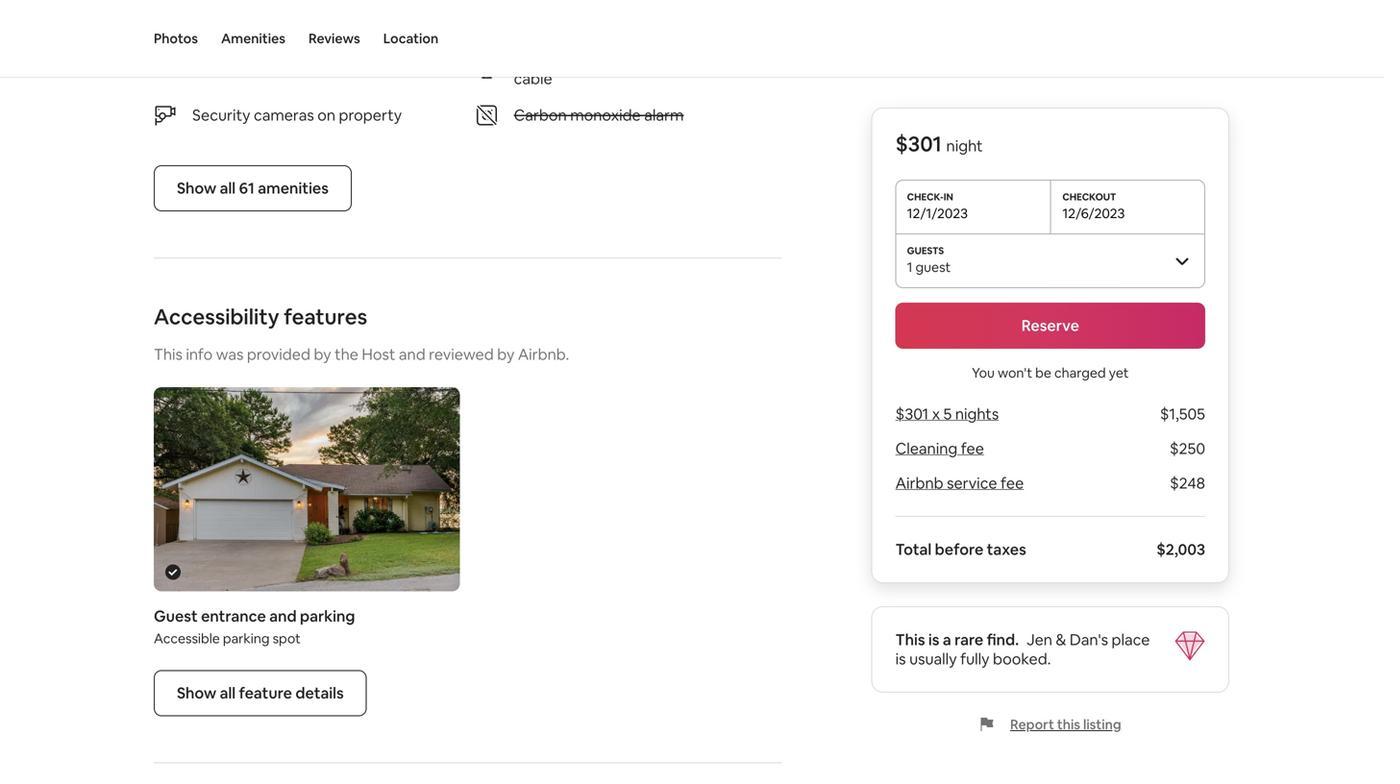 Task type: describe. For each thing, give the bounding box(es) containing it.
with
[[586, 50, 617, 69]]

on
[[318, 105, 336, 125]]

before
[[935, 540, 984, 560]]

5
[[944, 404, 953, 424]]

reviews button
[[309, 0, 360, 77]]

booked.
[[994, 650, 1052, 669]]

show all 61 amenities
[[177, 178, 329, 198]]

taxes
[[987, 540, 1027, 560]]

entrance
[[201, 607, 266, 627]]

$301 night
[[896, 130, 983, 158]]

all for feature
[[220, 684, 236, 703]]

accessibility
[[154, 303, 279, 331]]

cleaning fee button
[[896, 439, 985, 459]]

hdtv
[[541, 50, 583, 69]]

1 guest button
[[896, 234, 1206, 288]]

the
[[335, 345, 359, 365]]

standard
[[662, 50, 725, 69]]

airbnb.
[[518, 345, 570, 365]]

is inside jen & dan's place is usually fully booked.
[[896, 650, 907, 669]]

report
[[1011, 717, 1055, 734]]

reviewed
[[429, 345, 494, 365]]

x
[[933, 404, 941, 424]]

12/1/2023
[[908, 205, 969, 222]]

carbon
[[514, 105, 567, 125]]

spot
[[273, 630, 301, 648]]

&
[[1056, 630, 1067, 650]]

nights
[[956, 404, 1000, 424]]

photos button
[[154, 0, 198, 77]]

reviews
[[309, 30, 360, 47]]

airbnb service fee
[[896, 474, 1025, 493]]

show for show all 61 amenities
[[177, 178, 217, 198]]

airbnb
[[896, 474, 944, 493]]

workspace
[[270, 13, 347, 33]]

dedicated workspace
[[192, 13, 347, 33]]

host
[[362, 345, 396, 365]]

show for show all feature details
[[177, 684, 217, 703]]

cleaning
[[896, 439, 958, 459]]

0 vertical spatial and
[[399, 345, 426, 365]]

$2,003
[[1157, 540, 1206, 560]]

was
[[216, 345, 244, 365]]

a
[[943, 630, 952, 650]]

amenities
[[221, 30, 286, 47]]

this is a rare find.
[[896, 630, 1020, 650]]

roku,
[[620, 50, 659, 69]]

$301 for $301 night
[[896, 130, 942, 158]]

feature
[[239, 684, 292, 703]]

won't
[[998, 365, 1033, 382]]

accessible
[[154, 630, 220, 648]]

usually
[[910, 650, 958, 669]]

70"
[[514, 50, 537, 69]]

dan's
[[1070, 630, 1109, 650]]

property
[[339, 105, 402, 125]]

fully
[[961, 650, 990, 669]]

security
[[192, 105, 251, 125]]

dedicated
[[192, 13, 267, 33]]

1 horizontal spatial is
[[929, 630, 940, 650]]

1 horizontal spatial parking
[[300, 607, 355, 627]]

12/6/2023
[[1063, 205, 1126, 222]]

you
[[972, 365, 995, 382]]

1 vertical spatial fee
[[1001, 474, 1025, 493]]

$301 x 5 nights
[[896, 404, 1000, 424]]

jen
[[1027, 630, 1053, 650]]

jen & dan's place is usually fully booked.
[[896, 630, 1151, 669]]

guest
[[916, 259, 951, 276]]



Task type: vqa. For each thing, say whether or not it's contained in the screenshot.
Total before taxes
yes



Task type: locate. For each thing, give the bounding box(es) containing it.
1 vertical spatial and
[[270, 607, 297, 627]]

and up spot
[[270, 607, 297, 627]]

by left the
[[314, 345, 331, 365]]

by left airbnb.
[[497, 345, 515, 365]]

parking down entrance
[[223, 630, 270, 648]]

fee right service
[[1001, 474, 1025, 493]]

show down the accessible
[[177, 684, 217, 703]]

all for 61
[[220, 178, 236, 198]]

night
[[947, 136, 983, 156]]

0 horizontal spatial parking
[[223, 630, 270, 648]]

all left "feature"
[[220, 684, 236, 703]]

report this listing
[[1011, 717, 1122, 734]]

charged
[[1055, 365, 1107, 382]]

details
[[296, 684, 344, 703]]

1 vertical spatial all
[[220, 684, 236, 703]]

place
[[1112, 630, 1151, 650]]

is left usually
[[896, 650, 907, 669]]

find.
[[987, 630, 1020, 650]]

1 $301 from the top
[[896, 130, 942, 158]]

info
[[186, 345, 213, 365]]

alarm
[[645, 105, 684, 125]]

cameras
[[254, 105, 314, 125]]

this for this info was provided by the host and reviewed by airbnb.
[[154, 345, 183, 365]]

1 show from the top
[[177, 178, 217, 198]]

is
[[929, 630, 940, 650], [896, 650, 907, 669]]

and right 'host'
[[399, 345, 426, 365]]

photos
[[154, 30, 198, 47]]

show all feature details
[[177, 684, 344, 703]]

0 horizontal spatial is
[[896, 650, 907, 669]]

is left a
[[929, 630, 940, 650]]

rare
[[955, 630, 984, 650]]

accessibility features region
[[146, 303, 790, 717]]

0 vertical spatial this
[[154, 345, 183, 365]]

$301 for $301 x 5 nights
[[896, 404, 929, 424]]

show left 61
[[177, 178, 217, 198]]

this left a
[[896, 630, 926, 650]]

show
[[177, 178, 217, 198], [177, 684, 217, 703]]

total before taxes
[[896, 540, 1027, 560]]

location button
[[384, 0, 439, 77]]

0 horizontal spatial by
[[314, 345, 331, 365]]

be
[[1036, 365, 1052, 382]]

1 guest
[[908, 259, 951, 276]]

1 vertical spatial show
[[177, 684, 217, 703]]

accessible parking spot, verified image image
[[154, 388, 460, 592], [154, 388, 460, 592]]

0 vertical spatial fee
[[962, 439, 985, 459]]

2 by from the left
[[497, 345, 515, 365]]

and inside guest entrance and parking accessible parking spot
[[270, 607, 297, 627]]

show all 61 amenities button
[[154, 165, 352, 212]]

parking up spot
[[300, 607, 355, 627]]

yet
[[1110, 365, 1130, 382]]

reserve
[[1022, 316, 1080, 336]]

amenities button
[[221, 0, 286, 77]]

$248
[[1171, 474, 1206, 493]]

provided
[[247, 345, 311, 365]]

this
[[154, 345, 183, 365], [896, 630, 926, 650]]

you won't be charged yet
[[972, 365, 1130, 382]]

this info was provided by the host and reviewed by airbnb.
[[154, 345, 570, 365]]

security cameras on property
[[192, 105, 402, 125]]

1 all from the top
[[220, 178, 236, 198]]

1 vertical spatial $301
[[896, 404, 929, 424]]

61
[[239, 178, 255, 198]]

2 all from the top
[[220, 684, 236, 703]]

1 horizontal spatial by
[[497, 345, 515, 365]]

fee up service
[[962, 439, 985, 459]]

cable
[[514, 69, 553, 88]]

total
[[896, 540, 932, 560]]

service
[[947, 474, 998, 493]]

70" hdtv with roku, standard cable
[[514, 50, 725, 88]]

all left 61
[[220, 178, 236, 198]]

guest entrance and parking accessible parking spot
[[154, 607, 355, 648]]

features
[[284, 303, 368, 331]]

this for this is a rare find.
[[896, 630, 926, 650]]

accessibility features
[[154, 303, 368, 331]]

2 $301 from the top
[[896, 404, 929, 424]]

$301 left "night"
[[896, 130, 942, 158]]

0 horizontal spatial and
[[270, 607, 297, 627]]

1
[[908, 259, 913, 276]]

0 vertical spatial parking
[[300, 607, 355, 627]]

airbnb service fee button
[[896, 474, 1025, 493]]

0 horizontal spatial fee
[[962, 439, 985, 459]]

1 vertical spatial this
[[896, 630, 926, 650]]

this left info
[[154, 345, 183, 365]]

$301 x 5 nights button
[[896, 404, 1000, 424]]

$250
[[1171, 439, 1206, 459]]

carbon monoxide alarm
[[514, 105, 684, 125]]

listing
[[1084, 717, 1122, 734]]

location
[[384, 30, 439, 47]]

all
[[220, 178, 236, 198], [220, 684, 236, 703]]

$301 left x
[[896, 404, 929, 424]]

guest
[[154, 607, 198, 627]]

show inside accessibility features region
[[177, 684, 217, 703]]

report this listing button
[[980, 717, 1122, 734]]

1 horizontal spatial this
[[896, 630, 926, 650]]

1 vertical spatial parking
[[223, 630, 270, 648]]

0 vertical spatial $301
[[896, 130, 942, 158]]

0 vertical spatial show
[[177, 178, 217, 198]]

monoxide
[[571, 105, 641, 125]]

cleaning fee
[[896, 439, 985, 459]]

$1,505
[[1161, 404, 1206, 424]]

1 horizontal spatial and
[[399, 345, 426, 365]]

by
[[314, 345, 331, 365], [497, 345, 515, 365]]

reserve button
[[896, 303, 1206, 349]]

all inside accessibility features region
[[220, 684, 236, 703]]

0 horizontal spatial this
[[154, 345, 183, 365]]

fee
[[962, 439, 985, 459], [1001, 474, 1025, 493]]

this inside accessibility features region
[[154, 345, 183, 365]]

show all feature details button
[[154, 671, 367, 717]]

parking
[[300, 607, 355, 627], [223, 630, 270, 648]]

1 by from the left
[[314, 345, 331, 365]]

amenities
[[258, 178, 329, 198]]

this
[[1058, 717, 1081, 734]]

2 show from the top
[[177, 684, 217, 703]]

0 vertical spatial all
[[220, 178, 236, 198]]

1 horizontal spatial fee
[[1001, 474, 1025, 493]]

$301
[[896, 130, 942, 158], [896, 404, 929, 424]]



